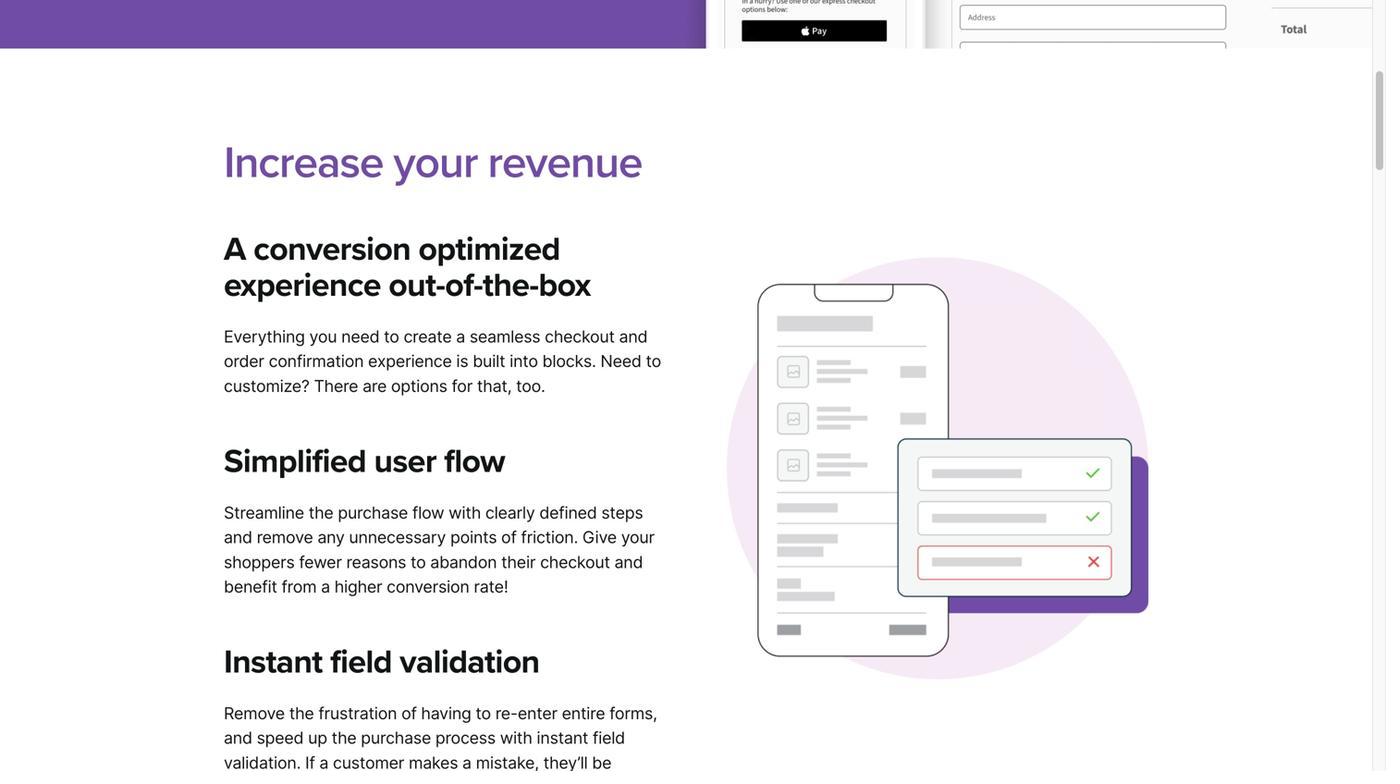 Task type: vqa. For each thing, say whether or not it's contained in the screenshot.
bottommost experience
yes



Task type: describe. For each thing, give the bounding box(es) containing it.
there
[[314, 376, 358, 396]]

confirmation
[[269, 351, 364, 371]]

0 horizontal spatial field
[[330, 643, 392, 682]]

validation
[[400, 643, 540, 682]]

remove the frustration of having to re-enter entire forms, and speed up the purchase process with instant field validation. if a customer makes a mistake, they'll 
[[224, 703, 657, 771]]

and inside everything you need to create a seamless checkout and order confirmation experience is built into blocks. need to customize? there are options for that, too.
[[619, 326, 648, 347]]

and inside 'remove the frustration of having to re-enter entire forms, and speed up the purchase process with instant field validation. if a customer makes a mistake, they'll'
[[224, 728, 252, 748]]

from
[[282, 577, 317, 597]]

of-
[[445, 266, 483, 305]]

higher
[[334, 577, 382, 597]]

streamline the purchase flow with clearly defined steps and remove any unnecessary points of friction. give your shoppers fewer reasons to abandon their checkout and benefit from a higher conversion rate!
[[224, 502, 655, 597]]

unnecessary
[[349, 527, 446, 547]]

having
[[421, 703, 471, 724]]

instant
[[537, 728, 588, 748]]

steps
[[601, 502, 643, 523]]

checkout inside everything you need to create a seamless checkout and order confirmation experience is built into blocks. need to customize? there are options for that, too.
[[545, 326, 615, 347]]

into
[[510, 351, 538, 371]]

customer
[[333, 753, 404, 771]]

forms,
[[610, 703, 657, 724]]

customize?
[[224, 376, 310, 396]]

0 vertical spatial flow
[[444, 442, 505, 481]]

with inside 'remove the frustration of having to re-enter entire forms, and speed up the purchase process with instant field validation. if a customer makes a mistake, they'll'
[[500, 728, 532, 748]]

their
[[501, 552, 536, 572]]

conversion inside "streamline the purchase flow with clearly defined steps and remove any unnecessary points of friction. give your shoppers fewer reasons to abandon their checkout and benefit from a higher conversion rate!"
[[387, 577, 469, 597]]

of inside "streamline the purchase flow with clearly defined steps and remove any unnecessary points of friction. give your shoppers fewer reasons to abandon their checkout and benefit from a higher conversion rate!"
[[501, 527, 517, 547]]

they'll
[[543, 753, 588, 771]]

a down process on the left bottom
[[462, 753, 471, 771]]

a inside everything you need to create a seamless checkout and order confirmation experience is built into blocks. need to customize? there are options for that, too.
[[456, 326, 465, 347]]

simplified
[[224, 442, 366, 481]]

built
[[473, 351, 505, 371]]

shoppers
[[224, 552, 295, 572]]

order
[[224, 351, 264, 371]]

fewer
[[299, 552, 342, 572]]

checkout inside "streamline the purchase flow with clearly defined steps and remove any unnecessary points of friction. give your shoppers fewer reasons to abandon their checkout and benefit from a higher conversion rate!"
[[540, 552, 610, 572]]

the for remove
[[289, 703, 314, 724]]

seamless
[[470, 326, 540, 347]]

conversion inside "a conversion optimized experience out-of-the-box"
[[253, 230, 411, 269]]

points
[[450, 527, 497, 547]]

defined
[[539, 502, 597, 523]]

options
[[391, 376, 447, 396]]

instant
[[224, 643, 322, 682]]

process
[[435, 728, 496, 748]]

of inside 'remove the frustration of having to re-enter entire forms, and speed up the purchase process with instant field validation. if a customer makes a mistake, they'll'
[[401, 703, 417, 724]]

a right the if
[[319, 753, 328, 771]]

that,
[[477, 376, 512, 396]]

2 vertical spatial the
[[332, 728, 356, 748]]

entire
[[562, 703, 605, 724]]

need
[[601, 351, 641, 371]]

remove
[[257, 527, 313, 547]]

increase your revenue
[[224, 137, 642, 190]]

and up shoppers at the left bottom of the page
[[224, 527, 252, 547]]

need
[[341, 326, 380, 347]]

the-
[[483, 266, 539, 305]]

with inside "streamline the purchase flow with clearly defined steps and remove any unnecessary points of friction. give your shoppers fewer reasons to abandon their checkout and benefit from a higher conversion rate!"
[[449, 502, 481, 523]]



Task type: locate. For each thing, give the bounding box(es) containing it.
experience up options
[[368, 351, 452, 371]]

create
[[404, 326, 452, 347]]

0 vertical spatial experience
[[224, 266, 381, 305]]

purchase inside "streamline the purchase flow with clearly defined steps and remove any unnecessary points of friction. give your shoppers fewer reasons to abandon their checkout and benefit from a higher conversion rate!"
[[338, 502, 408, 523]]

1 horizontal spatial field
[[593, 728, 625, 748]]

are
[[363, 376, 387, 396]]

the up any
[[309, 502, 333, 523]]

a up is
[[456, 326, 465, 347]]

checkout
[[545, 326, 615, 347], [540, 552, 610, 572]]

optimized
[[418, 230, 560, 269]]

experience inside everything you need to create a seamless checkout and order confirmation experience is built into blocks. need to customize? there are options for that, too.
[[368, 351, 452, 371]]

simplified user flow
[[224, 442, 505, 481]]

and down remove
[[224, 728, 252, 748]]

field
[[330, 643, 392, 682], [593, 728, 625, 748]]

0 vertical spatial checkout
[[545, 326, 615, 347]]

a inside "streamline the purchase flow with clearly defined steps and remove any unnecessary points of friction. give your shoppers fewer reasons to abandon their checkout and benefit from a higher conversion rate!"
[[321, 577, 330, 597]]

user
[[374, 442, 436, 481]]

purchase up the customer
[[361, 728, 431, 748]]

conversion up you
[[253, 230, 411, 269]]

1 horizontal spatial with
[[500, 728, 532, 748]]

box
[[539, 266, 591, 305]]

conversion down abandon
[[387, 577, 469, 597]]

to
[[384, 326, 399, 347], [646, 351, 661, 371], [411, 552, 426, 572], [476, 703, 491, 724]]

frustration
[[318, 703, 397, 724]]

up
[[308, 728, 327, 748]]

field down forms,
[[593, 728, 625, 748]]

with
[[449, 502, 481, 523], [500, 728, 532, 748]]

to inside "streamline the purchase flow with clearly defined steps and remove any unnecessary points of friction. give your shoppers fewer reasons to abandon their checkout and benefit from a higher conversion rate!"
[[411, 552, 426, 572]]

any
[[317, 527, 345, 547]]

flow up unnecessary
[[412, 502, 444, 523]]

a
[[456, 326, 465, 347], [321, 577, 330, 597], [319, 753, 328, 771], [462, 753, 471, 771]]

1 vertical spatial of
[[401, 703, 417, 724]]

clearly
[[485, 502, 535, 523]]

rate!
[[474, 577, 508, 597]]

re-
[[495, 703, 518, 724]]

blocks.
[[542, 351, 596, 371]]

0 horizontal spatial of
[[401, 703, 417, 724]]

the inside "streamline the purchase flow with clearly defined steps and remove any unnecessary points of friction. give your shoppers fewer reasons to abandon their checkout and benefit from a higher conversion rate!"
[[309, 502, 333, 523]]

validation.
[[224, 753, 301, 771]]

everything
[[224, 326, 305, 347]]

abandon
[[430, 552, 497, 572]]

1 vertical spatial the
[[289, 703, 314, 724]]

speed
[[257, 728, 304, 748]]

0 vertical spatial with
[[449, 502, 481, 523]]

a
[[224, 230, 246, 269]]

friction.
[[521, 527, 578, 547]]

purchase
[[338, 502, 408, 523], [361, 728, 431, 748]]

of
[[501, 527, 517, 547], [401, 703, 417, 724]]

and up need
[[619, 326, 648, 347]]

1 horizontal spatial of
[[501, 527, 517, 547]]

experience
[[224, 266, 381, 305], [368, 351, 452, 371]]

your revenue
[[394, 137, 642, 190]]

is
[[456, 351, 468, 371]]

the up up
[[289, 703, 314, 724]]

a down "fewer"
[[321, 577, 330, 597]]

too.
[[516, 376, 545, 396]]

out-
[[389, 266, 445, 305]]

flow up clearly
[[444, 442, 505, 481]]

remove
[[224, 703, 285, 724]]

flow
[[444, 442, 505, 481], [412, 502, 444, 523]]

conversion
[[253, 230, 411, 269], [387, 577, 469, 597]]

to inside 'remove the frustration of having to re-enter entire forms, and speed up the purchase process with instant field validation. if a customer makes a mistake, they'll'
[[476, 703, 491, 724]]

0 vertical spatial purchase
[[338, 502, 408, 523]]

checkout down give
[[540, 552, 610, 572]]

1 vertical spatial flow
[[412, 502, 444, 523]]

1 vertical spatial with
[[500, 728, 532, 748]]

checkout up blocks. at top left
[[545, 326, 615, 347]]

0 vertical spatial of
[[501, 527, 517, 547]]

enter
[[518, 703, 557, 724]]

with up points
[[449, 502, 481, 523]]

if
[[305, 753, 315, 771]]

increase
[[224, 137, 383, 190]]

1 vertical spatial field
[[593, 728, 625, 748]]

purchase inside 'remove the frustration of having to re-enter entire forms, and speed up the purchase process with instant field validation. if a customer makes a mistake, they'll'
[[361, 728, 431, 748]]

experience up you
[[224, 266, 381, 305]]

benefit
[[224, 577, 277, 597]]

give
[[582, 527, 617, 547]]

everything you need to create a seamless checkout and order confirmation experience is built into blocks. need to customize? there are options for that, too.
[[224, 326, 661, 396]]

1 vertical spatial purchase
[[361, 728, 431, 748]]

experience inside "a conversion optimized experience out-of-the-box"
[[224, 266, 381, 305]]

mistake,
[[476, 753, 539, 771]]

0 vertical spatial the
[[309, 502, 333, 523]]

and
[[619, 326, 648, 347], [224, 527, 252, 547], [614, 552, 643, 572], [224, 728, 252, 748]]

reasons
[[346, 552, 406, 572]]

1 vertical spatial experience
[[368, 351, 452, 371]]

the right up
[[332, 728, 356, 748]]

the
[[309, 502, 333, 523], [289, 703, 314, 724], [332, 728, 356, 748]]

instant field validation
[[224, 643, 540, 682]]

makes
[[409, 753, 458, 771]]

of down clearly
[[501, 527, 517, 547]]

flow inside "streamline the purchase flow with clearly defined steps and remove any unnecessary points of friction. give your shoppers fewer reasons to abandon their checkout and benefit from a higher conversion rate!"
[[412, 502, 444, 523]]

of left having
[[401, 703, 417, 724]]

field up frustration
[[330, 643, 392, 682]]

and down your
[[614, 552, 643, 572]]

0 vertical spatial field
[[330, 643, 392, 682]]

the for streamline
[[309, 502, 333, 523]]

with up mistake,
[[500, 728, 532, 748]]

field inside 'remove the frustration of having to re-enter entire forms, and speed up the purchase process with instant field validation. if a customer makes a mistake, they'll'
[[593, 728, 625, 748]]

streamline
[[224, 502, 304, 523]]

purchase up unnecessary
[[338, 502, 408, 523]]

0 vertical spatial conversion
[[253, 230, 411, 269]]

you
[[309, 326, 337, 347]]

1 vertical spatial checkout
[[540, 552, 610, 572]]

for
[[452, 376, 473, 396]]

1 vertical spatial conversion
[[387, 577, 469, 597]]

0 horizontal spatial with
[[449, 502, 481, 523]]

your
[[621, 527, 655, 547]]

a conversion optimized experience out-of-the-box
[[224, 230, 591, 305]]



